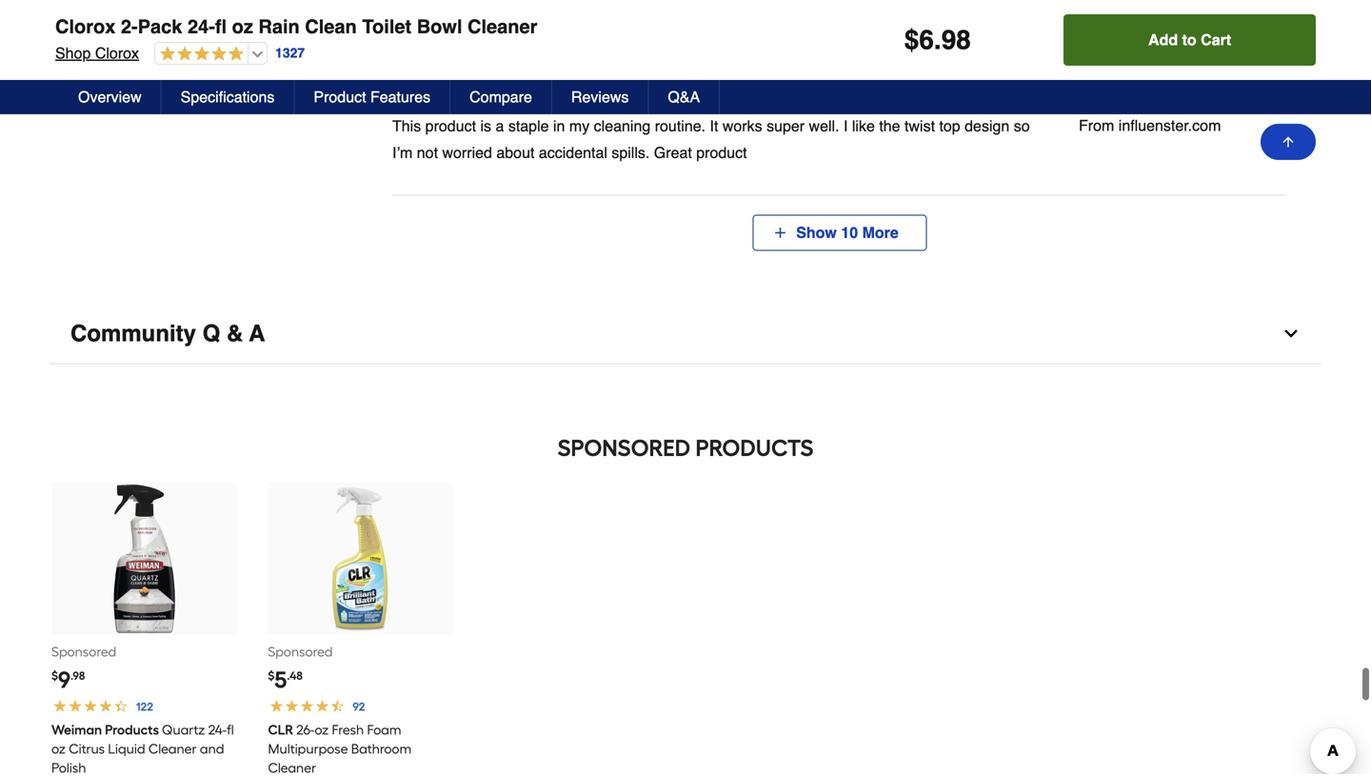 Task type: vqa. For each thing, say whether or not it's contained in the screenshot.
Subtotal For ( 4 ) Items $ 65 .87
no



Task type: locate. For each thing, give the bounding box(es) containing it.
0 horizontal spatial $
[[51, 673, 58, 687]]

reviews
[[571, 88, 629, 106]]

24- inside the quartz 24-fl oz citrus liquid cleaner and polish
[[208, 726, 227, 742]]

1 vertical spatial fl
[[227, 726, 234, 742]]

1 vertical spatial 24-
[[208, 726, 227, 742]]

oz inside 26-oz fresh foam multipurpose bathroom cleaner
[[314, 726, 329, 742]]

this product is a staple in my cleaning routine. it works super well. i like the twist top design so i'm not worried about accidental spills. great product
[[392, 121, 1030, 165]]

1 vertical spatial cleaner
[[148, 745, 197, 761]]

add
[[1148, 31, 1178, 49]]

products inside southdeep products heading
[[696, 438, 814, 466]]

2 horizontal spatial $
[[904, 25, 919, 55]]

so
[[1014, 121, 1030, 139]]

$ left . on the top
[[904, 25, 919, 55]]

oz up multipurpose at bottom left
[[314, 726, 329, 742]]

sponsored
[[558, 438, 691, 466], [51, 648, 116, 664], [268, 648, 333, 664]]

chevron down image
[[1282, 328, 1301, 347]]

cleaner down quartz
[[148, 745, 197, 761]]

0 vertical spatial product
[[425, 121, 476, 139]]

2 horizontal spatial sponsored
[[558, 438, 691, 466]]

q&a
[[668, 88, 700, 106]]

0 horizontal spatial cleaner
[[148, 745, 197, 761]]

worried
[[442, 148, 492, 165]]

is
[[480, 121, 491, 139]]

product features
[[314, 88, 431, 106]]

$ left .98
[[51, 673, 58, 687]]

oz up polish
[[51, 745, 66, 761]]

.
[[934, 25, 941, 55]]

citrus
[[69, 745, 105, 761]]

show
[[796, 228, 837, 245]]

routine.
[[655, 121, 706, 139]]

$
[[904, 25, 919, 55], [51, 673, 58, 687], [268, 673, 275, 687]]

well.
[[809, 121, 839, 139]]

brookek140
[[1079, 61, 1153, 76]]

0 vertical spatial cleaner
[[468, 16, 537, 38]]

pack
[[138, 16, 182, 38]]

october
[[1079, 83, 1119, 97]]

.98
[[70, 673, 85, 687]]

0 vertical spatial clorox
[[55, 16, 116, 38]]

0 horizontal spatial sponsored
[[51, 648, 116, 664]]

9
[[58, 670, 70, 698]]

overview
[[78, 88, 142, 106]]

$ left ".48"
[[268, 673, 275, 687]]

1 horizontal spatial sponsored
[[268, 648, 333, 664]]

shop clorox
[[55, 44, 139, 62]]

1 horizontal spatial $
[[268, 673, 275, 687]]

product up the worried
[[425, 121, 476, 139]]

2 vertical spatial cleaner
[[268, 764, 316, 774]]

weiman
[[51, 726, 102, 742]]

1 vertical spatial clorox
[[95, 44, 139, 62]]

staple up compare
[[478, 62, 533, 83]]

more
[[862, 228, 899, 245]]

cart
[[1201, 31, 1231, 49]]

fl right quartz
[[227, 726, 234, 742]]

cleaner down multipurpose at bottom left
[[268, 764, 316, 774]]

clorox up shop clorox
[[55, 16, 116, 38]]

compare
[[470, 88, 532, 106]]

$ for 9
[[51, 673, 58, 687]]

product
[[425, 121, 476, 139], [696, 148, 747, 165]]

$ inside $ 5 .48
[[268, 673, 275, 687]]

$ 6 . 98
[[904, 25, 971, 55]]

staple
[[478, 62, 533, 83], [508, 121, 549, 139]]

reviews button
[[552, 80, 649, 114]]

overview button
[[59, 80, 162, 114]]

1 vertical spatial product
[[696, 148, 747, 165]]

sponsored for 9
[[51, 648, 116, 664]]

2 vertical spatial oz
[[51, 745, 66, 761]]

6
[[919, 25, 934, 55]]

1 horizontal spatial cleaner
[[268, 764, 316, 774]]

cleaner inside 26-oz fresh foam multipurpose bathroom cleaner
[[268, 764, 316, 774]]

0 vertical spatial oz
[[232, 16, 253, 38]]

product down it
[[696, 148, 747, 165]]

clorox 2-pack 24-fl oz rain clean toilet bowl cleaner
[[55, 16, 537, 38]]

1 horizontal spatial products
[[696, 438, 814, 466]]

clorox
[[55, 16, 116, 38], [95, 44, 139, 62]]

sponsored inside southdeep products heading
[[558, 438, 691, 466]]

products
[[696, 438, 814, 466], [105, 726, 159, 742]]

clorox down 2-
[[95, 44, 139, 62]]

spills.
[[612, 148, 650, 165]]

24- up 4.7 stars image
[[188, 16, 215, 38]]

1 vertical spatial products
[[105, 726, 159, 742]]

1 vertical spatial oz
[[314, 726, 329, 742]]

fl
[[215, 16, 227, 38], [227, 726, 234, 742]]

show 10 more
[[788, 228, 907, 245]]

sponsored for 5
[[268, 648, 333, 664]]

polish
[[51, 764, 86, 774]]

and
[[200, 745, 224, 761]]

$ inside $ 9 .98
[[51, 673, 58, 687]]

quartz 24-fl oz citrus liquid cleaner and polish
[[51, 726, 234, 774]]

add to cart
[[1148, 31, 1231, 49]]

fl up 4.7 stars image
[[215, 16, 227, 38]]

staple right a
[[508, 121, 549, 139]]

arrow up image
[[1281, 134, 1296, 149]]

staple inside this product is a staple in my cleaning routine. it works super well. i like the twist top design so i'm not worried about accidental spills. great product
[[508, 121, 549, 139]]

in
[[553, 121, 565, 139]]

compare button
[[451, 80, 552, 114]]

0 horizontal spatial products
[[105, 726, 159, 742]]

i'm
[[392, 148, 413, 165]]

cleaner up cleaning staple
[[468, 16, 537, 38]]

0 vertical spatial products
[[696, 438, 814, 466]]

24-
[[188, 16, 215, 38], [208, 726, 227, 742]]

oz left rain
[[232, 16, 253, 38]]

weiman products quartz 24-fl oz citrus liquid cleaner and polish image
[[70, 488, 219, 637]]

98
[[941, 25, 971, 55]]

&
[[227, 324, 243, 351]]

$ 9 .98
[[51, 670, 85, 698]]

works
[[723, 121, 762, 139]]

it
[[710, 121, 718, 139]]

bowl
[[417, 16, 462, 38]]

oz
[[232, 16, 253, 38], [314, 726, 329, 742], [51, 745, 66, 761]]

toilet
[[362, 16, 412, 38]]

1 horizontal spatial oz
[[232, 16, 253, 38]]

0 horizontal spatial oz
[[51, 745, 66, 761]]

1 vertical spatial staple
[[508, 121, 549, 139]]

i
[[844, 121, 848, 139]]

24- up the and
[[208, 726, 227, 742]]

26,
[[1123, 83, 1139, 97]]

cleaner inside the quartz 24-fl oz citrus liquid cleaner and polish
[[148, 745, 197, 761]]

2 horizontal spatial oz
[[314, 726, 329, 742]]



Task type: describe. For each thing, give the bounding box(es) containing it.
community
[[70, 324, 196, 351]]

add to cart button
[[1064, 14, 1316, 66]]

bathroom
[[351, 745, 411, 761]]

multipurpose
[[268, 745, 348, 761]]

specifications
[[181, 88, 275, 106]]

accidental
[[539, 148, 607, 165]]

0 vertical spatial 24-
[[188, 16, 215, 38]]

fl inside the quartz 24-fl oz citrus liquid cleaner and polish
[[227, 726, 234, 742]]

cleaner for 5
[[268, 764, 316, 774]]

like
[[852, 121, 875, 139]]

not
[[417, 148, 438, 165]]

community q & a button
[[50, 308, 1322, 368]]

q&a button
[[649, 80, 720, 114]]

twist
[[905, 121, 935, 139]]

quartz
[[162, 726, 205, 742]]

brookek140 october 26, 2023
[[1079, 61, 1167, 97]]

rain
[[258, 16, 300, 38]]

plus image
[[773, 229, 788, 244]]

0 vertical spatial fl
[[215, 16, 227, 38]]

5 stars image
[[392, 93, 470, 114]]

$ for 5
[[268, 673, 275, 687]]

from
[[1079, 121, 1114, 138]]

influenster.com
[[1119, 121, 1221, 138]]

2023
[[1142, 83, 1167, 97]]

fresh
[[332, 726, 364, 742]]

a
[[496, 121, 504, 139]]

clr
[[268, 726, 293, 742]]

5
[[275, 670, 287, 698]]

q
[[202, 324, 220, 351]]

features
[[370, 88, 431, 106]]

design
[[965, 121, 1010, 139]]

product
[[314, 88, 366, 106]]

top
[[939, 121, 960, 139]]

specifications button
[[162, 80, 295, 114]]

cleaner for 9
[[148, 745, 197, 761]]

a
[[249, 324, 265, 351]]

10
[[841, 228, 858, 245]]

2 horizontal spatial cleaner
[[468, 16, 537, 38]]

this
[[392, 121, 421, 139]]

products for weiman products
[[105, 726, 159, 742]]

sponsored products
[[558, 438, 814, 466]]

$ 5 .48
[[268, 670, 303, 698]]

about
[[496, 148, 535, 165]]

$ for 6
[[904, 25, 919, 55]]

southdeep products heading
[[50, 433, 1322, 471]]

1327
[[275, 45, 305, 61]]

0 vertical spatial staple
[[478, 62, 533, 83]]

great
[[654, 148, 692, 165]]

community q & a
[[70, 324, 265, 351]]

cleaning
[[392, 62, 473, 83]]

the
[[879, 121, 900, 139]]

to
[[1182, 31, 1197, 49]]

products for sponsored products
[[696, 438, 814, 466]]

oz inside the quartz 24-fl oz citrus liquid cleaner and polish
[[51, 745, 66, 761]]

shop
[[55, 44, 91, 62]]

liquid
[[108, 745, 145, 761]]

2-
[[121, 16, 138, 38]]

product features button
[[295, 80, 451, 114]]

my
[[569, 121, 590, 139]]

0 horizontal spatial product
[[425, 121, 476, 139]]

26-oz fresh foam multipurpose bathroom cleaner
[[268, 726, 411, 774]]

clr 26-oz fresh foam multipurpose bathroom cleaner image
[[286, 488, 435, 637]]

cleaning
[[594, 121, 651, 139]]

cleaning staple
[[392, 62, 533, 83]]

foam
[[367, 726, 401, 742]]

clean
[[305, 16, 357, 38]]

from influenster.com
[[1079, 121, 1221, 138]]

26-
[[296, 726, 314, 742]]

1 horizontal spatial product
[[696, 148, 747, 165]]

.48
[[287, 673, 303, 687]]

super
[[767, 121, 805, 139]]

4.7 stars image
[[155, 46, 244, 63]]

weiman products
[[51, 726, 159, 742]]



